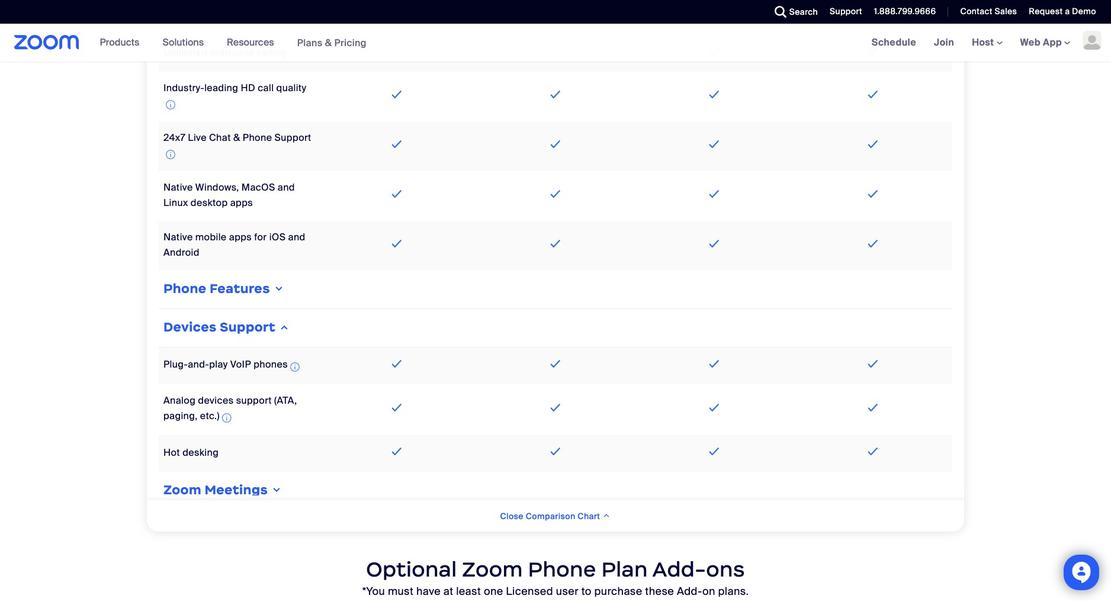 Task type: describe. For each thing, give the bounding box(es) containing it.
hot desking
[[164, 447, 219, 459]]

leading
[[205, 82, 238, 94]]

etc.)
[[200, 410, 220, 422]]

these
[[645, 585, 674, 599]]

support inside analog devices support (ata, paging, etc.)
[[236, 395, 272, 407]]

features
[[210, 281, 270, 297]]

chart
[[578, 511, 600, 522]]

schedule link
[[863, 24, 926, 62]]

right image for meetings
[[271, 486, 283, 495]]

industry-leading hd call quality
[[164, 82, 307, 94]]

hd
[[241, 82, 255, 94]]

zoom meetings
[[164, 482, 268, 498]]

plug-and-play voip phones application
[[164, 359, 302, 374]]

android
[[164, 246, 200, 259]]

quality
[[276, 82, 307, 94]]

plug-and-play voip phones
[[164, 359, 288, 371]]

native mobile apps for ios and android
[[164, 231, 306, 259]]

meetings
[[205, 482, 268, 498]]

industry-leading hd call quality application
[[164, 82, 307, 112]]

resources button
[[227, 24, 279, 62]]

plan
[[602, 557, 648, 583]]

web
[[1021, 36, 1041, 49]]

support inside application
[[275, 132, 312, 144]]

macos
[[242, 181, 275, 194]]

sales
[[995, 6, 1018, 17]]

products
[[100, 36, 139, 49]]

and-
[[188, 359, 209, 371]]

plans.
[[718, 585, 749, 599]]

join link
[[926, 24, 964, 62]]

and inside native mobile apps for ios and android
[[288, 231, 306, 244]]

meetings navigation
[[863, 24, 1112, 62]]

outbound for unlimited
[[210, 46, 254, 59]]

request
[[1029, 6, 1063, 17]]

analog devices support (ata, paging, etc.) image
[[222, 411, 232, 426]]

for
[[254, 231, 267, 244]]

host button
[[972, 36, 1003, 49]]

desktop
[[191, 197, 228, 209]]

paging,
[[164, 410, 198, 422]]

app
[[1043, 36, 1062, 49]]

on
[[703, 585, 716, 599]]

chat
[[209, 132, 231, 144]]

phone inside application
[[243, 132, 272, 144]]

native for native windows, macos and linux desktop apps
[[164, 181, 193, 194]]

zoom meetings cell
[[159, 477, 953, 505]]

24x7 live chat & phone support
[[164, 132, 312, 144]]

hot
[[164, 447, 180, 459]]

mobile
[[195, 231, 227, 244]]

phones
[[254, 359, 288, 371]]

banner containing products
[[0, 24, 1112, 62]]

product information navigation
[[91, 24, 376, 62]]

solutions
[[163, 36, 204, 49]]

licensed
[[506, 585, 553, 599]]

unlimited
[[164, 46, 208, 59]]

devices
[[198, 395, 234, 407]]

phone inside cell
[[164, 281, 207, 297]]

host
[[972, 36, 997, 49]]

contact sales
[[961, 6, 1018, 17]]

apps inside 'native windows, macos and linux desktop apps'
[[230, 197, 253, 209]]

phone inside optional zoom phone plan add-ons *you must have at least one licensed user to purchase these add-on plans.
[[528, 557, 596, 583]]

native windows, macos and linux desktop apps
[[164, 181, 295, 209]]

a
[[1065, 6, 1070, 17]]

live
[[188, 132, 207, 144]]

at
[[444, 585, 454, 599]]

desking
[[183, 447, 219, 459]]

metered outbound calling
[[164, 9, 282, 22]]

user
[[556, 585, 579, 599]]

optional zoom phone plan add-ons *you must have at least one licensed user to purchase these add-on plans.
[[362, 557, 749, 599]]

profile picture image
[[1083, 31, 1102, 50]]

plans
[[297, 36, 323, 49]]



Task type: vqa. For each thing, say whether or not it's contained in the screenshot.
Personal Menu menu
no



Task type: locate. For each thing, give the bounding box(es) containing it.
and inside 'native windows, macos and linux desktop apps'
[[278, 181, 295, 194]]

right image
[[273, 284, 285, 294], [279, 323, 290, 333], [271, 486, 283, 495]]

least
[[456, 585, 481, 599]]

& inside application
[[233, 132, 240, 144]]

apps inside native mobile apps for ios and android
[[229, 231, 252, 244]]

phone features cell
[[159, 276, 953, 304]]

calling
[[251, 9, 282, 22], [257, 46, 287, 59]]

1 vertical spatial add-
[[677, 585, 703, 599]]

1 vertical spatial apps
[[229, 231, 252, 244]]

support
[[220, 319, 276, 335], [236, 395, 272, 407]]

0 vertical spatial right image
[[273, 284, 285, 294]]

included image
[[389, 8, 405, 22], [548, 8, 564, 22], [389, 88, 405, 102], [548, 88, 564, 102], [707, 88, 722, 102], [866, 88, 881, 102], [707, 137, 722, 152], [707, 187, 722, 201], [707, 237, 722, 251], [548, 357, 564, 372], [707, 401, 722, 415], [866, 401, 881, 415], [389, 445, 405, 459], [548, 445, 564, 459], [707, 445, 722, 459], [866, 445, 881, 459]]

1 horizontal spatial support
[[830, 6, 863, 17]]

native inside 'native windows, macos and linux desktop apps'
[[164, 181, 193, 194]]

optional
[[366, 557, 457, 583]]

0 horizontal spatial zoom
[[164, 482, 202, 498]]

outbound up industry-leading hd call quality
[[210, 46, 254, 59]]

1 vertical spatial calling
[[257, 46, 287, 59]]

support inside cell
[[220, 319, 276, 335]]

phone features
[[164, 281, 270, 297]]

phone up user
[[528, 557, 596, 583]]

&
[[325, 36, 332, 49], [233, 132, 240, 144]]

24x7 live chat & phone support image
[[166, 147, 175, 162]]

0 horizontal spatial phone
[[164, 281, 207, 297]]

0 vertical spatial calling
[[251, 9, 282, 22]]

0 vertical spatial support
[[830, 6, 863, 17]]

& right chat
[[233, 132, 240, 144]]

1 vertical spatial zoom
[[462, 557, 523, 583]]

outbound
[[205, 9, 249, 22], [210, 46, 254, 59]]

& inside product information navigation
[[325, 36, 332, 49]]

0 vertical spatial native
[[164, 181, 193, 194]]

0 vertical spatial apps
[[230, 197, 253, 209]]

comparison
[[526, 511, 576, 522]]

voip
[[230, 359, 251, 371]]

to
[[582, 585, 592, 599]]

unlimited outbound calling
[[164, 46, 287, 59]]

0 horizontal spatial support
[[275, 132, 312, 144]]

demo
[[1073, 6, 1097, 17]]

purchase
[[595, 585, 643, 599]]

web app button
[[1021, 36, 1071, 49]]

cell
[[635, 4, 794, 29], [794, 4, 953, 29], [318, 41, 476, 66], [476, 41, 635, 66]]

1 vertical spatial &
[[233, 132, 240, 144]]

banner
[[0, 24, 1112, 62]]

outbound up product information navigation
[[205, 9, 249, 22]]

calling for metered outbound calling
[[251, 9, 282, 22]]

phone down android at the top left of the page
[[164, 281, 207, 297]]

and right macos
[[278, 181, 295, 194]]

plug-and-play voip phones image
[[290, 360, 300, 374]]

must
[[388, 585, 414, 599]]

0 horizontal spatial &
[[233, 132, 240, 144]]

2 vertical spatial phone
[[528, 557, 596, 583]]

right image right meetings
[[271, 486, 283, 495]]

1 horizontal spatial &
[[325, 36, 332, 49]]

1 vertical spatial native
[[164, 231, 193, 244]]

0 vertical spatial zoom
[[164, 482, 202, 498]]

support
[[830, 6, 863, 17], [275, 132, 312, 144]]

one
[[484, 585, 503, 599]]

resources
[[227, 36, 274, 49]]

request a demo
[[1029, 6, 1097, 17]]

0 vertical spatial &
[[325, 36, 332, 49]]

1 vertical spatial outbound
[[210, 46, 254, 59]]

1 horizontal spatial zoom
[[462, 557, 523, 583]]

right image for support
[[279, 323, 290, 333]]

have
[[417, 585, 441, 599]]

search button
[[766, 0, 821, 24]]

and
[[278, 181, 295, 194], [288, 231, 306, 244]]

1 vertical spatial support
[[275, 132, 312, 144]]

1.888.799.9666 button
[[866, 0, 939, 24], [874, 6, 937, 17]]

apps
[[230, 197, 253, 209], [229, 231, 252, 244]]

2 native from the top
[[164, 231, 193, 244]]

24x7 live chat & phone support application
[[164, 132, 312, 162]]

close comparison chart
[[500, 511, 603, 522]]

analog
[[164, 395, 196, 407]]

plans & pricing link
[[297, 36, 367, 49], [297, 36, 367, 49]]

zoom inside optional zoom phone plan add-ons *you must have at least one licensed user to purchase these add-on plans.
[[462, 557, 523, 583]]

zoom up "one"
[[462, 557, 523, 583]]

1 vertical spatial phone
[[164, 281, 207, 297]]

0 vertical spatial add-
[[653, 557, 707, 583]]

1 vertical spatial and
[[288, 231, 306, 244]]

native inside native mobile apps for ios and android
[[164, 231, 193, 244]]

windows,
[[195, 181, 239, 194]]

ons
[[707, 557, 745, 583]]

1 vertical spatial support
[[236, 395, 272, 407]]

& right "plans" on the top left of page
[[325, 36, 332, 49]]

contact sales link
[[952, 0, 1021, 24], [961, 6, 1018, 17]]

plug-
[[164, 359, 188, 371]]

0 vertical spatial support
[[220, 319, 276, 335]]

right image up phones
[[279, 323, 290, 333]]

support up voip
[[220, 319, 276, 335]]

support down quality
[[275, 132, 312, 144]]

request a demo link
[[1021, 0, 1112, 24], [1029, 6, 1097, 17]]

join
[[934, 36, 955, 49]]

right image inside devices support cell
[[279, 323, 290, 333]]

2 vertical spatial right image
[[271, 486, 283, 495]]

play
[[209, 359, 228, 371]]

0 vertical spatial phone
[[243, 132, 272, 144]]

plans & pricing
[[297, 36, 367, 49]]

support link
[[821, 0, 866, 24], [830, 6, 863, 17]]

close
[[500, 511, 524, 522]]

ios
[[269, 231, 286, 244]]

outbound for metered
[[205, 9, 249, 22]]

devices
[[164, 319, 217, 335]]

analog devices support (ata, paging, etc.) application
[[164, 395, 297, 426]]

contact
[[961, 6, 993, 17]]

add-
[[653, 557, 707, 583], [677, 585, 703, 599]]

products button
[[100, 24, 145, 62]]

2 horizontal spatial phone
[[528, 557, 596, 583]]

native up android at the top left of the page
[[164, 231, 193, 244]]

zoom inside zoom meetings cell
[[164, 482, 202, 498]]

1 vertical spatial right image
[[279, 323, 290, 333]]

zoom logo image
[[14, 35, 79, 50]]

right image inside zoom meetings cell
[[271, 486, 283, 495]]

phone
[[243, 132, 272, 144], [164, 281, 207, 297], [528, 557, 596, 583]]

0 vertical spatial outbound
[[205, 9, 249, 22]]

native
[[164, 181, 193, 194], [164, 231, 193, 244]]

linux
[[164, 197, 188, 209]]

calling for unlimited outbound calling
[[257, 46, 287, 59]]

(ata,
[[274, 395, 297, 407]]

1.888.799.9666
[[874, 6, 937, 17]]

schedule
[[872, 36, 917, 49]]

right image right features
[[273, 284, 285, 294]]

industry-
[[164, 82, 205, 94]]

add- right these
[[677, 585, 703, 599]]

devices support
[[164, 319, 276, 335]]

calling up resources dropdown button
[[251, 9, 282, 22]]

call
[[258, 82, 274, 94]]

solutions button
[[163, 24, 209, 62]]

and right ios
[[288, 231, 306, 244]]

metered
[[164, 9, 202, 22]]

web app
[[1021, 36, 1062, 49]]

add- up these
[[653, 557, 707, 583]]

support right the search
[[830, 6, 863, 17]]

included image
[[707, 44, 722, 59], [866, 44, 881, 59], [389, 137, 405, 152], [548, 137, 564, 152], [866, 137, 881, 152], [389, 187, 405, 201], [548, 187, 564, 201], [866, 187, 881, 201], [389, 237, 405, 251], [548, 237, 564, 251], [866, 237, 881, 251], [389, 357, 405, 372], [707, 357, 722, 372], [866, 357, 881, 372], [389, 401, 405, 415], [548, 401, 564, 415]]

phone right chat
[[243, 132, 272, 144]]

apps left for
[[229, 231, 252, 244]]

native up linux
[[164, 181, 193, 194]]

search
[[790, 7, 818, 17]]

apps down macos
[[230, 197, 253, 209]]

analog devices support (ata, paging, etc.)
[[164, 395, 297, 422]]

1 horizontal spatial phone
[[243, 132, 272, 144]]

1 native from the top
[[164, 181, 193, 194]]

zoom
[[164, 482, 202, 498], [462, 557, 523, 583]]

industry-leading hd call quality image
[[166, 98, 175, 112]]

pricing
[[334, 36, 367, 49]]

right image for features
[[273, 284, 285, 294]]

*you
[[362, 585, 385, 599]]

support left the (ata,
[[236, 395, 272, 407]]

zoom down the hot desking
[[164, 482, 202, 498]]

24x7
[[164, 132, 186, 144]]

0 vertical spatial and
[[278, 181, 295, 194]]

native for native mobile apps for ios and android
[[164, 231, 193, 244]]

right image inside the phone features cell
[[273, 284, 285, 294]]

calling up call
[[257, 46, 287, 59]]

devices support cell
[[159, 314, 953, 342]]



